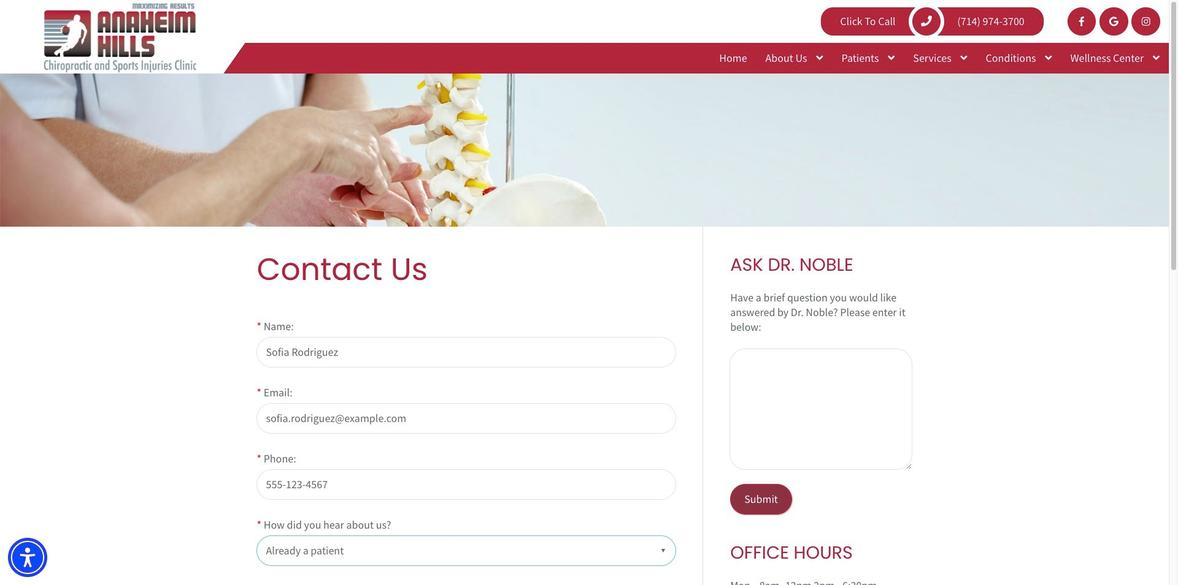 Task type: describe. For each thing, give the bounding box(es) containing it.
facebook image
[[1079, 16, 1084, 26]]

google image
[[1109, 16, 1119, 26]]



Task type: locate. For each thing, give the bounding box(es) containing it.
None submit
[[730, 485, 792, 515]]

None text field
[[257, 404, 676, 434], [257, 471, 676, 500], [257, 404, 676, 434], [257, 471, 676, 500]]

facebook image
[[1142, 16, 1150, 26]]

Ask the expert input field. text field
[[730, 350, 912, 470]]

None text field
[[257, 338, 676, 367]]



Task type: vqa. For each thing, say whether or not it's contained in the screenshot.
Captcha image
no



